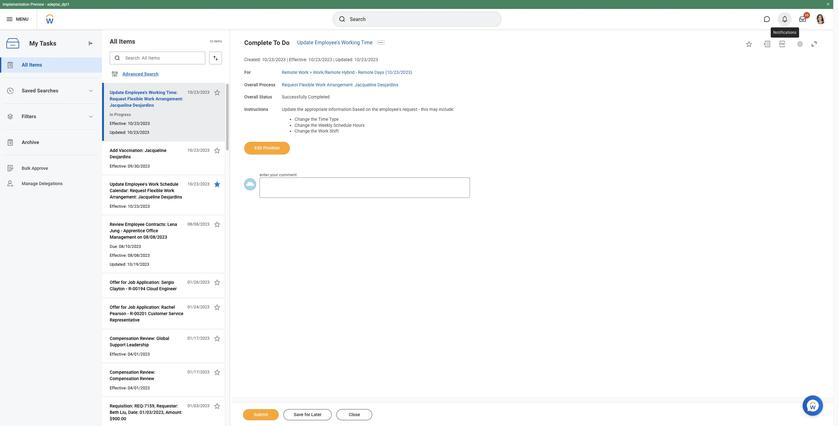 Task type: locate. For each thing, give the bounding box(es) containing it.
0 horizontal spatial flexible
[[127, 96, 143, 101]]

1 vertical spatial flexible
[[127, 96, 143, 101]]

work inside change the time type change the weekly schedule hours change the work shift
[[318, 129, 328, 134]]

the left shift
[[311, 129, 317, 134]]

information
[[328, 107, 352, 112]]

review up jung
[[110, 222, 124, 227]]

request right calendar:
[[130, 188, 146, 193]]

working for time:
[[149, 90, 165, 95]]

1 vertical spatial offer
[[110, 305, 120, 310]]

search image
[[114, 55, 121, 61]]

clipboard image
[[6, 61, 14, 69], [6, 139, 14, 146]]

menu banner
[[0, 0, 833, 29]]

33 inside button
[[805, 13, 809, 17]]

offer for job application: sergio clayton ‎- r-00194 cloud engineer
[[110, 280, 177, 291]]

request inside update employee's working time: request flexible work arrangement: jacqueline desjardins
[[110, 96, 126, 101]]

0 horizontal spatial all
[[22, 62, 28, 68]]

working down search image
[[341, 40, 360, 46]]

cloud
[[147, 286, 158, 291]]

star image for compensation review: global support leadership
[[213, 335, 221, 343]]

1 vertical spatial request
[[110, 96, 126, 101]]

star image for 01/24/2023
[[213, 304, 221, 311]]

effective: down due:
[[110, 253, 127, 258]]

review: inside the compensation review: global support leadership
[[140, 336, 155, 341]]

flexible inside the request flexible work arrangement: jacqueline desjardins link
[[299, 82, 314, 87]]

2 job from the top
[[128, 305, 135, 310]]

offer inside offer for job application: sergio clayton ‎- r-00194 cloud engineer
[[110, 280, 120, 285]]

(10/23/2023)
[[385, 70, 412, 75]]

1 job from the top
[[128, 280, 135, 285]]

2 vertical spatial request
[[130, 188, 146, 193]]

employee's up created: 10/23/2023 | effective: 10/23/2023 | updated: 10/23/2023
[[315, 40, 340, 46]]

desjardins down add
[[110, 154, 131, 159]]

2 horizontal spatial flexible
[[299, 82, 314, 87]]

update for update the appropriate information based on the employee's request - this may include:
[[282, 107, 296, 112]]

1 horizontal spatial on
[[366, 107, 371, 112]]

time
[[361, 40, 373, 46], [318, 117, 328, 122]]

jacqueline inside 'add vaccination: jacqueline desjardins'
[[145, 148, 167, 153]]

flexible up progress
[[127, 96, 143, 101]]

position
[[263, 145, 280, 151]]

1 star image from the top
[[213, 279, 221, 286]]

08/08/2023 up 10/19/2023 on the left bottom of page
[[128, 253, 150, 258]]

0 vertical spatial effective: 10/23/2023
[[110, 121, 150, 126]]

1 vertical spatial 01/17/2023
[[187, 370, 210, 375]]

profile logan mcneil image
[[815, 14, 826, 26]]

1 effective: 04/01/2023 from the top
[[110, 352, 150, 357]]

job
[[128, 280, 135, 285], [128, 305, 135, 310]]

list
[[0, 57, 102, 191]]

0 vertical spatial 33
[[805, 13, 809, 17]]

04/01/2023 for review
[[128, 386, 150, 391]]

representative
[[110, 318, 140, 323]]

job inside offer for job application: sergio clayton ‎- r-00194 cloud engineer
[[128, 280, 135, 285]]

1 horizontal spatial review
[[140, 376, 154, 381]]

on inside review employee contracts: lena jung - apprentice office management on 08/08/2023
[[137, 235, 142, 240]]

schedule
[[333, 123, 352, 128], [160, 182, 178, 187]]

‎- right clayton at the bottom of page
[[126, 286, 127, 291]]

33 left items
[[210, 40, 213, 43]]

1 vertical spatial schedule
[[160, 182, 178, 187]]

offer inside offer for job application: rachel pearson ‎- r-00201 customer service representative
[[110, 305, 120, 310]]

overall down for
[[244, 82, 258, 87]]

review up 7159,
[[140, 376, 154, 381]]

request up successfully
[[282, 82, 298, 87]]

0 vertical spatial time
[[361, 40, 373, 46]]

‎- inside offer for job application: rachel pearson ‎- r-00201 customer service representative
[[127, 311, 129, 316]]

2 vertical spatial for
[[304, 412, 310, 417]]

1 vertical spatial 04/01/2023
[[128, 386, 150, 391]]

update inside update employee's work schedule calendar: request flexible work arrangement: jacqueline desjardins
[[110, 182, 124, 187]]

for up clayton at the bottom of page
[[121, 280, 127, 285]]

clipboard image up clock check icon
[[6, 61, 14, 69]]

1 clipboard image from the top
[[6, 61, 14, 69]]

0 vertical spatial flexible
[[299, 82, 314, 87]]

view printable version (pdf) image
[[778, 40, 786, 48]]

1 horizontal spatial all
[[110, 38, 117, 45]]

perspective image
[[6, 113, 14, 121]]

offer
[[110, 280, 120, 285], [110, 305, 120, 310]]

0 vertical spatial 04/01/2023
[[128, 352, 150, 357]]

clipboard image left archive at top left
[[6, 139, 14, 146]]

enter your comment text field
[[260, 178, 470, 198]]

adeptai_dpt1
[[47, 2, 69, 7]]

notifications tooltip
[[770, 26, 800, 39]]

1 vertical spatial employee's
[[125, 90, 148, 95]]

1 vertical spatial for
[[121, 305, 127, 310]]

0 vertical spatial updated:
[[336, 57, 353, 62]]

1 horizontal spatial request
[[130, 188, 146, 193]]

0 horizontal spatial items
[[29, 62, 42, 68]]

1 vertical spatial working
[[149, 90, 165, 95]]

all up search icon
[[110, 38, 117, 45]]

all inside item list 'element'
[[110, 38, 117, 45]]

on down apprentice
[[137, 235, 142, 240]]

1 horizontal spatial time
[[361, 40, 373, 46]]

chevron down image inside the saved searches dropdown button
[[88, 88, 94, 93]]

job for 00194
[[128, 280, 135, 285]]

2 vertical spatial compensation
[[110, 376, 139, 381]]

33
[[805, 13, 809, 17], [210, 40, 213, 43]]

1 overall from the top
[[244, 82, 258, 87]]

compensation up support
[[110, 336, 139, 341]]

1 horizontal spatial |
[[333, 57, 334, 62]]

1 vertical spatial time
[[318, 117, 328, 122]]

work inside remote work > work/remote hybrid - remote days (10/23/2023) link
[[298, 70, 309, 75]]

0 vertical spatial request
[[282, 82, 298, 87]]

08/08/2023 right lena
[[187, 222, 210, 227]]

2 application: from the top
[[136, 305, 160, 310]]

effective: 04/01/2023 down leadership
[[110, 352, 150, 357]]

overall
[[244, 82, 258, 87], [244, 94, 258, 100]]

updated: down in progress
[[110, 130, 126, 135]]

application: up 00201
[[136, 305, 160, 310]]

updated: down effective: 08/08/2023
[[110, 262, 126, 267]]

update employee's work schedule calendar: request flexible work arrangement: jacqueline desjardins
[[110, 182, 182, 200]]

33 inside item list 'element'
[[210, 40, 213, 43]]

enter your comment
[[260, 172, 297, 177]]

effective: 04/01/2023 down compensation review: compensation review
[[110, 386, 150, 391]]

r- inside offer for job application: sergio clayton ‎- r-00194 cloud engineer
[[128, 286, 133, 291]]

- right preview
[[45, 2, 46, 7]]

1 vertical spatial application:
[[136, 305, 160, 310]]

2 review: from the top
[[140, 370, 155, 375]]

2 effective: 04/01/2023 from the top
[[110, 386, 150, 391]]

add vaccination: jacqueline desjardins
[[110, 148, 167, 159]]

0 vertical spatial star image
[[213, 279, 221, 286]]

0 horizontal spatial |
[[287, 57, 288, 62]]

compensation inside the compensation review: global support leadership
[[110, 336, 139, 341]]

1 vertical spatial star image
[[213, 335, 221, 343]]

updated: up remote work > work/remote hybrid - remote days (10/23/2023) link
[[336, 57, 353, 62]]

2 chevron down image from the top
[[88, 114, 94, 119]]

instructions
[[244, 107, 268, 112]]

review inside compensation review: compensation review
[[140, 376, 154, 381]]

08/08/2023 down office
[[143, 235, 167, 240]]

1 horizontal spatial all items
[[110, 38, 135, 45]]

2 clipboard image from the top
[[6, 139, 14, 146]]

1 vertical spatial 33
[[210, 40, 213, 43]]

2 vertical spatial updated:
[[110, 262, 126, 267]]

employee's
[[379, 107, 401, 112]]

flexible up overall status element
[[299, 82, 314, 87]]

for inside offer for job application: sergio clayton ‎- r-00194 cloud engineer
[[121, 280, 127, 285]]

01/17/2023 for compensation review: global support leadership
[[187, 336, 210, 341]]

star image for compensation review: compensation review
[[213, 369, 221, 376]]

1 horizontal spatial flexible
[[147, 188, 163, 193]]

0 vertical spatial clipboard image
[[6, 61, 14, 69]]

update employee's working time: request flexible work arrangement: jacqueline desjardins button
[[110, 89, 184, 109]]

0 vertical spatial 01/17/2023
[[187, 336, 210, 341]]

offer up pearson
[[110, 305, 120, 310]]

1 application: from the top
[[136, 280, 160, 285]]

items
[[214, 40, 222, 43]]

update down configure image
[[110, 90, 124, 95]]

updated: for update employee's working time: request flexible work arrangement: jacqueline desjardins
[[110, 130, 126, 135]]

3 star image from the top
[[213, 369, 221, 376]]

1 vertical spatial review
[[140, 376, 154, 381]]

jacqueline
[[355, 82, 376, 87], [110, 103, 132, 108], [145, 148, 167, 153], [138, 195, 160, 200]]

requisition: req-7159, requester: beth liu, date: 01/03/2023, amount: $900.00
[[110, 404, 182, 422]]

clipboard image for archive
[[6, 139, 14, 146]]

1 vertical spatial clipboard image
[[6, 139, 14, 146]]

1 vertical spatial all
[[22, 62, 28, 68]]

33 items
[[210, 40, 222, 43]]

successfully completed
[[282, 94, 330, 100]]

sergio
[[161, 280, 174, 285]]

application: inside offer for job application: rachel pearson ‎- r-00201 customer service representative
[[136, 305, 160, 310]]

arrangement: down calendar:
[[110, 195, 137, 200]]

update down successfully
[[282, 107, 296, 112]]

2 04/01/2023 from the top
[[128, 386, 150, 391]]

1 vertical spatial review:
[[140, 370, 155, 375]]

beth
[[110, 410, 119, 415]]

7159,
[[144, 404, 155, 409]]

compensation up requisition:
[[110, 376, 139, 381]]

overall for overall status
[[244, 94, 258, 100]]

customer
[[148, 311, 167, 316]]

star image
[[745, 40, 753, 48], [213, 89, 221, 96], [213, 147, 221, 154], [213, 181, 221, 188], [213, 221, 221, 228], [213, 304, 221, 311], [213, 402, 221, 410]]

clock check image
[[6, 87, 14, 95]]

working inside update employee's working time: request flexible work arrangement: jacqueline desjardins
[[149, 90, 165, 95]]

in
[[110, 112, 113, 117]]

employee's inside update employee's work schedule calendar: request flexible work arrangement: jacqueline desjardins
[[125, 182, 147, 187]]

0 horizontal spatial remote
[[282, 70, 297, 75]]

all items inside item list 'element'
[[110, 38, 135, 45]]

2 offer from the top
[[110, 305, 120, 310]]

r- up 'representative'
[[130, 311, 134, 316]]

application: for customer
[[136, 305, 160, 310]]

items down my
[[29, 62, 42, 68]]

all up saved
[[22, 62, 28, 68]]

0 vertical spatial job
[[128, 280, 135, 285]]

1 vertical spatial change
[[295, 123, 310, 128]]

0 vertical spatial ‎-
[[126, 286, 127, 291]]

2 remote from the left
[[358, 70, 373, 75]]

08/08/2023
[[187, 222, 210, 227], [143, 235, 167, 240], [128, 253, 150, 258]]

0 vertical spatial for
[[121, 280, 127, 285]]

jacqueline inside update employee's working time: request flexible work arrangement: jacqueline desjardins
[[110, 103, 132, 108]]

star image for 01/03/2023
[[213, 402, 221, 410]]

| up 'work/remote'
[[333, 57, 334, 62]]

1 vertical spatial effective: 10/23/2023
[[110, 204, 150, 209]]

0 vertical spatial working
[[341, 40, 360, 46]]

filters button
[[0, 109, 102, 124]]

offer up clayton at the bottom of page
[[110, 280, 120, 285]]

update up created: 10/23/2023 | effective: 10/23/2023 | updated: 10/23/2023
[[297, 40, 313, 46]]

chevron down image
[[88, 88, 94, 93], [88, 114, 94, 119]]

created:
[[244, 57, 261, 62]]

saved
[[22, 88, 36, 94]]

0 vertical spatial employee's
[[315, 40, 340, 46]]

01/17/2023 for compensation review: compensation review
[[187, 370, 210, 375]]

chevron down image for saved searches
[[88, 88, 94, 93]]

created: 10/23/2023 | effective: 10/23/2023 | updated: 10/23/2023
[[244, 57, 378, 62]]

offer for job application: rachel pearson ‎- r-00201 customer service representative
[[110, 305, 183, 323]]

clipboard image inside all items button
[[6, 61, 14, 69]]

chevron down image inside the filters dropdown button
[[88, 114, 94, 119]]

all items down my
[[22, 62, 42, 68]]

jacqueline up 09/30/2023
[[145, 148, 167, 153]]

desjardins inside update employee's work schedule calendar: request flexible work arrangement: jacqueline desjardins
[[161, 195, 182, 200]]

effective: 10/23/2023
[[110, 121, 150, 126], [110, 204, 150, 209]]

clipboard image inside archive button
[[6, 139, 14, 146]]

effective: 08/08/2023
[[110, 253, 150, 258]]

33 button
[[796, 12, 810, 26]]

job up 00201
[[128, 305, 135, 310]]

for up pearson
[[121, 305, 127, 310]]

1 vertical spatial items
[[29, 62, 42, 68]]

for right save in the left of the page
[[304, 412, 310, 417]]

employee's inside update employee's working time: request flexible work arrangement: jacqueline desjardins
[[125, 90, 148, 95]]

configure image
[[111, 70, 119, 78]]

1 04/01/2023 from the top
[[128, 352, 150, 357]]

review: up leadership
[[140, 336, 155, 341]]

10/19/2023
[[127, 262, 149, 267]]

0 horizontal spatial arrangement:
[[110, 195, 137, 200]]

2 01/17/2023 from the top
[[187, 370, 210, 375]]

0 vertical spatial schedule
[[333, 123, 352, 128]]

1 vertical spatial all items
[[22, 62, 42, 68]]

0 vertical spatial application:
[[136, 280, 160, 285]]

0 horizontal spatial 33
[[210, 40, 213, 43]]

on
[[366, 107, 371, 112], [137, 235, 142, 240]]

1 horizontal spatial working
[[341, 40, 360, 46]]

effective: 10/23/2023 up employee
[[110, 204, 150, 209]]

0 vertical spatial review
[[110, 222, 124, 227]]

transformation import image
[[87, 40, 94, 47]]

arrangement: down time:
[[156, 96, 183, 101]]

compensation down support
[[110, 370, 139, 375]]

time:
[[166, 90, 178, 95]]

desjardins down days
[[378, 82, 398, 87]]

your
[[270, 172, 278, 177]]

star image
[[213, 279, 221, 286], [213, 335, 221, 343], [213, 369, 221, 376]]

job up the 00194
[[128, 280, 135, 285]]

1 horizontal spatial arrangement:
[[156, 96, 183, 101]]

1 vertical spatial compensation
[[110, 370, 139, 375]]

rename image
[[6, 165, 14, 172]]

review: down leadership
[[140, 370, 155, 375]]

all items up search icon
[[110, 38, 135, 45]]

all
[[110, 38, 117, 45], [22, 62, 28, 68]]

compensation review: global support leadership button
[[110, 335, 184, 349]]

bulk
[[22, 166, 30, 171]]

schedule inside change the time type change the weekly schedule hours change the work shift
[[333, 123, 352, 128]]

04/01/2023 down compensation review: compensation review
[[128, 386, 150, 391]]

effective: 10/23/2023 up updated: 10/23/2023
[[110, 121, 150, 126]]

weekly
[[318, 123, 332, 128]]

type
[[329, 117, 339, 122]]

overall up "instructions"
[[244, 94, 258, 100]]

working
[[341, 40, 360, 46], [149, 90, 165, 95]]

the left employee's
[[372, 107, 378, 112]]

effective: 04/01/2023
[[110, 352, 150, 357], [110, 386, 150, 391]]

00201
[[134, 311, 147, 316]]

0 vertical spatial overall
[[244, 82, 258, 87]]

0 vertical spatial all items
[[110, 38, 135, 45]]

1 vertical spatial effective: 04/01/2023
[[110, 386, 150, 391]]

0 vertical spatial r-
[[128, 286, 133, 291]]

0 vertical spatial offer
[[110, 280, 120, 285]]

remote left days
[[358, 70, 373, 75]]

2 | from the left
[[333, 57, 334, 62]]

2 compensation from the top
[[110, 370, 139, 375]]

this
[[421, 107, 428, 112]]

management
[[110, 235, 136, 240]]

2 vertical spatial flexible
[[147, 188, 163, 193]]

0 vertical spatial change
[[295, 117, 310, 122]]

effective: up requisition:
[[110, 386, 127, 391]]

due: 08/10/2023
[[110, 244, 141, 249]]

2 horizontal spatial arrangement:
[[327, 82, 354, 87]]

04/01/2023
[[128, 352, 150, 357], [128, 386, 150, 391]]

desjardins up lena
[[161, 195, 182, 200]]

0 vertical spatial on
[[366, 107, 371, 112]]

1 chevron down image from the top
[[88, 88, 94, 93]]

1 vertical spatial on
[[137, 235, 142, 240]]

jacqueline up in progress
[[110, 103, 132, 108]]

items up search icon
[[119, 38, 135, 45]]

0 vertical spatial review:
[[140, 336, 155, 341]]

effective: down support
[[110, 352, 127, 357]]

employee's down advanced
[[125, 90, 148, 95]]

1 horizontal spatial 33
[[805, 13, 809, 17]]

close environment banner image
[[826, 2, 830, 6]]

schedule inside update employee's work schedule calendar: request flexible work arrangement: jacqueline desjardins
[[160, 182, 178, 187]]

flexible
[[299, 82, 314, 87], [127, 96, 143, 101], [147, 188, 163, 193]]

remote left >
[[282, 70, 297, 75]]

1 review: from the top
[[140, 336, 155, 341]]

desjardins inside update employee's working time: request flexible work arrangement: jacqueline desjardins
[[133, 103, 154, 108]]

request up in progress
[[110, 96, 126, 101]]

0 vertical spatial chevron down image
[[88, 88, 94, 93]]

01/03/2023
[[187, 404, 210, 409]]

work inside update employee's working time: request flexible work arrangement: jacqueline desjardins
[[144, 96, 154, 101]]

work inside the request flexible work arrangement: jacqueline desjardins link
[[315, 82, 326, 87]]

advanced
[[122, 71, 143, 77]]

effective: down in progress
[[110, 121, 127, 126]]

list containing all items
[[0, 57, 102, 191]]

arrangement: down remote work > work/remote hybrid - remote days (10/23/2023)
[[327, 82, 354, 87]]

application: up the cloud
[[136, 280, 160, 285]]

star image for effective: 10/23/2023
[[213, 181, 221, 188]]

desjardins up updated: 10/23/2023
[[133, 103, 154, 108]]

2 star image from the top
[[213, 335, 221, 343]]

09/30/2023
[[128, 164, 150, 169]]

office
[[146, 228, 158, 233]]

appropriate
[[305, 107, 327, 112]]

0 vertical spatial compensation
[[110, 336, 139, 341]]

update up calendar:
[[110, 182, 124, 187]]

gear image
[[797, 41, 803, 47]]

all items
[[110, 38, 135, 45], [22, 62, 42, 68]]

arrangement:
[[327, 82, 354, 87], [156, 96, 183, 101], [110, 195, 137, 200]]

employee's for update employee's working time
[[315, 40, 340, 46]]

action bar region
[[230, 403, 833, 426]]

1 horizontal spatial items
[[119, 38, 135, 45]]

application: inside offer for job application: sergio clayton ‎- r-00194 cloud engineer
[[136, 280, 160, 285]]

working left time:
[[149, 90, 165, 95]]

review: inside compensation review: compensation review
[[140, 370, 155, 375]]

‎- inside offer for job application: sergio clayton ‎- r-00194 cloud engineer
[[126, 286, 127, 291]]

2 vertical spatial change
[[295, 129, 310, 134]]

r- right clayton at the bottom of page
[[128, 286, 133, 291]]

2 vertical spatial arrangement:
[[110, 195, 137, 200]]

jacqueline up the contracts:
[[138, 195, 160, 200]]

status
[[259, 94, 272, 100]]

engineer
[[159, 286, 177, 291]]

review inside review employee contracts: lena jung - apprentice office management on 08/08/2023
[[110, 222, 124, 227]]

notifications large image
[[782, 16, 788, 22]]

may
[[429, 107, 438, 112]]

edit position
[[254, 145, 280, 151]]

0 vertical spatial effective: 04/01/2023
[[110, 352, 150, 357]]

the down 'appropriate'
[[311, 117, 317, 122]]

on right based
[[366, 107, 371, 112]]

user plus image
[[6, 180, 14, 188]]

bulk approve link
[[0, 161, 102, 176]]

2 vertical spatial employee's
[[125, 182, 147, 187]]

flexible down 09/30/2023
[[147, 188, 163, 193]]

1 offer from the top
[[110, 280, 120, 285]]

for inside action bar region
[[304, 412, 310, 417]]

2 overall from the top
[[244, 94, 258, 100]]

overall for overall process
[[244, 82, 258, 87]]

arrangement: inside update employee's working time: request flexible work arrangement: jacqueline desjardins
[[156, 96, 183, 101]]

1 vertical spatial job
[[128, 305, 135, 310]]

r- for 00194
[[128, 286, 133, 291]]

global
[[156, 336, 169, 341]]

$900.00
[[110, 417, 126, 422]]

0 vertical spatial arrangement:
[[327, 82, 354, 87]]

| down do at the left of page
[[287, 57, 288, 62]]

‎-
[[126, 286, 127, 291], [127, 311, 129, 316]]

flexible inside update employee's working time: request flexible work arrangement: jacqueline desjardins
[[127, 96, 143, 101]]

r- inside offer for job application: rachel pearson ‎- r-00201 customer service representative
[[130, 311, 134, 316]]

employee's up calendar:
[[125, 182, 147, 187]]

0 horizontal spatial working
[[149, 90, 165, 95]]

job inside offer for job application: rachel pearson ‎- r-00201 customer service representative
[[128, 305, 135, 310]]

33 for 33
[[805, 13, 809, 17]]

for inside offer for job application: rachel pearson ‎- r-00201 customer service representative
[[121, 305, 127, 310]]

in progress
[[110, 112, 131, 117]]

pearson
[[110, 311, 126, 316]]

1 vertical spatial overall
[[244, 94, 258, 100]]

‎- up 'representative'
[[127, 311, 129, 316]]

effective: down add
[[110, 164, 127, 169]]

effective: 04/01/2023 for review
[[110, 386, 150, 391]]

0 horizontal spatial all items
[[22, 62, 42, 68]]

r-
[[128, 286, 133, 291], [130, 311, 134, 316]]

update inside update employee's working time: request flexible work arrangement: jacqueline desjardins
[[110, 90, 124, 95]]

justify image
[[6, 15, 13, 23]]

33 left 'profile logan mcneil' icon
[[805, 13, 809, 17]]

1 vertical spatial 08/08/2023
[[143, 235, 167, 240]]

1 horizontal spatial remote
[[358, 70, 373, 75]]

04/01/2023 down leadership
[[128, 352, 150, 357]]

1 vertical spatial arrangement:
[[156, 96, 183, 101]]

2 effective: 10/23/2023 from the top
[[110, 204, 150, 209]]

1 vertical spatial r-
[[130, 311, 134, 316]]

0 horizontal spatial time
[[318, 117, 328, 122]]

1 vertical spatial ‎-
[[127, 311, 129, 316]]

|
[[287, 57, 288, 62], [333, 57, 334, 62]]

- up management
[[121, 228, 122, 233]]

1 vertical spatial updated:
[[110, 130, 126, 135]]

apprentice
[[123, 228, 145, 233]]

update for update employee's working time: request flexible work arrangement: jacqueline desjardins
[[110, 90, 124, 95]]

update
[[297, 40, 313, 46], [110, 90, 124, 95], [282, 107, 296, 112], [110, 182, 124, 187]]

0 horizontal spatial review
[[110, 222, 124, 227]]

1 compensation from the top
[[110, 336, 139, 341]]

1 01/17/2023 from the top
[[187, 336, 210, 341]]

0 horizontal spatial schedule
[[160, 182, 178, 187]]

>
[[310, 70, 312, 75]]

0 horizontal spatial on
[[137, 235, 142, 240]]

approve
[[32, 166, 48, 171]]

3 change from the top
[[295, 129, 310, 134]]

export to excel image
[[763, 40, 771, 48]]

1 horizontal spatial schedule
[[333, 123, 352, 128]]



Task type: describe. For each thing, give the bounding box(es) containing it.
based
[[353, 107, 365, 112]]

hybrid
[[342, 70, 355, 75]]

compensation review: compensation review button
[[110, 369, 184, 383]]

save for later
[[294, 412, 322, 417]]

my tasks element
[[0, 29, 102, 426]]

- inside review employee contracts: lena jung - apprentice office management on 08/08/2023
[[121, 228, 122, 233]]

items inside item list 'element'
[[119, 38, 135, 45]]

jacqueline inside update employee's work schedule calendar: request flexible work arrangement: jacqueline desjardins
[[138, 195, 160, 200]]

archive
[[22, 139, 39, 145]]

contracts:
[[146, 222, 166, 227]]

saved searches button
[[0, 83, 102, 99]]

2 horizontal spatial request
[[282, 82, 298, 87]]

edit
[[254, 145, 262, 151]]

update employee's working time: request flexible work arrangement: jacqueline desjardins
[[110, 90, 183, 108]]

search
[[144, 71, 159, 77]]

time inside change the time type change the weekly schedule hours change the work shift
[[318, 117, 328, 122]]

service
[[169, 311, 183, 316]]

overall status element
[[282, 91, 330, 100]]

Search Workday  search field
[[350, 12, 488, 26]]

desjardins inside 'add vaccination: jacqueline desjardins'
[[110, 154, 131, 159]]

my tasks
[[29, 39, 56, 47]]

completed
[[308, 94, 330, 100]]

request inside update employee's work schedule calendar: request flexible work arrangement: jacqueline desjardins
[[130, 188, 146, 193]]

menu button
[[0, 9, 37, 29]]

01/03/2023,
[[140, 410, 164, 415]]

submit
[[254, 412, 268, 417]]

offer for offer for job application: rachel pearson ‎- r-00201 customer service representative
[[110, 305, 120, 310]]

close
[[349, 412, 360, 417]]

flexible inside update employee's work schedule calendar: request flexible work arrangement: jacqueline desjardins
[[147, 188, 163, 193]]

review employee contracts: lena jung - apprentice office management on 08/08/2023 button
[[110, 221, 184, 241]]

enter
[[260, 172, 269, 177]]

employee
[[125, 222, 145, 227]]

remote work > work/remote hybrid - remote days (10/23/2023)
[[282, 70, 412, 75]]

compensation for review
[[110, 370, 139, 375]]

support
[[110, 343, 126, 348]]

manage delegations
[[22, 181, 63, 186]]

days
[[375, 70, 384, 75]]

sort image
[[212, 55, 219, 61]]

item list element
[[102, 29, 230, 426]]

the left weekly in the left top of the page
[[311, 123, 317, 128]]

01/26/2023
[[187, 280, 210, 285]]

08/10/2023
[[119, 244, 141, 249]]

saved searches
[[22, 88, 58, 94]]

all items button
[[0, 57, 102, 73]]

effective: down do at the left of page
[[289, 57, 307, 62]]

effective: 04/01/2023 for support
[[110, 352, 150, 357]]

- right hybrid at the top of the page
[[356, 70, 357, 75]]

- inside menu banner
[[45, 2, 46, 7]]

calendar:
[[110, 188, 129, 193]]

star image for effective: 09/30/2023
[[213, 147, 221, 154]]

updated: 10/23/2023
[[110, 130, 149, 135]]

04/01/2023 for support
[[128, 352, 150, 357]]

2 change from the top
[[295, 123, 310, 128]]

2 vertical spatial 08/08/2023
[[128, 253, 150, 258]]

job for 00201
[[128, 305, 135, 310]]

update for update employee's working time
[[297, 40, 313, 46]]

hours
[[353, 123, 365, 128]]

1 remote from the left
[[282, 70, 297, 75]]

close button
[[337, 409, 372, 421]]

Search: All Items text field
[[110, 52, 205, 64]]

‎- for clayton
[[126, 286, 127, 291]]

complete
[[244, 39, 272, 47]]

08/08/2023 inside review employee contracts: lena jung - apprentice office management on 08/08/2023
[[143, 235, 167, 240]]

amount:
[[166, 410, 182, 415]]

rachel
[[161, 305, 175, 310]]

progress
[[114, 112, 131, 117]]

0 vertical spatial 08/08/2023
[[187, 222, 210, 227]]

review: for global
[[140, 336, 155, 341]]

tasks
[[40, 39, 56, 47]]

employee's for update employee's working time: request flexible work arrangement: jacqueline desjardins
[[125, 90, 148, 95]]

leadership
[[127, 343, 149, 348]]

for for pearson
[[121, 305, 127, 310]]

date:
[[128, 410, 139, 415]]

chevron down image for filters
[[88, 114, 94, 119]]

work/remote
[[313, 70, 341, 75]]

review employee contracts: lena jung - apprentice office management on 08/08/2023
[[110, 222, 177, 240]]

employee's for update employee's work schedule calendar: request flexible work arrangement: jacqueline desjardins
[[125, 182, 147, 187]]

- left this
[[419, 107, 420, 112]]

search image
[[338, 15, 346, 23]]

inbox large image
[[800, 16, 806, 22]]

implementation
[[3, 2, 30, 7]]

33 for 33 items
[[210, 40, 213, 43]]

all items inside button
[[22, 62, 42, 68]]

compensation review: global support leadership
[[110, 336, 169, 348]]

successfully
[[282, 94, 307, 100]]

for
[[244, 70, 251, 75]]

requisition: req-7159, requester: beth liu, date: 01/03/2023, amount: $900.00 button
[[110, 402, 184, 423]]

add vaccination: jacqueline desjardins button
[[110, 147, 184, 161]]

1 change from the top
[[295, 117, 310, 122]]

r- for 00201
[[130, 311, 134, 316]]

compensation review: compensation review
[[110, 370, 155, 381]]

menu
[[16, 16, 28, 22]]

‎- for pearson
[[127, 311, 129, 316]]

notifications
[[773, 30, 797, 35]]

updated: for review employee contracts: lena jung - apprentice office management on 08/08/2023
[[110, 262, 126, 267]]

jacqueline down days
[[355, 82, 376, 87]]

implementation preview -   adeptai_dpt1
[[3, 2, 69, 7]]

request
[[403, 107, 417, 112]]

manage
[[22, 181, 38, 186]]

all inside button
[[22, 62, 28, 68]]

offer for offer for job application: sergio clayton ‎- r-00194 cloud engineer
[[110, 280, 120, 285]]

overall status
[[244, 94, 272, 100]]

liu,
[[120, 410, 127, 415]]

items inside all items button
[[29, 62, 42, 68]]

3 compensation from the top
[[110, 376, 139, 381]]

01/24/2023
[[187, 305, 210, 310]]

archive button
[[0, 135, 102, 150]]

my
[[29, 39, 38, 47]]

req-
[[134, 404, 144, 409]]

request flexible work arrangement: jacqueline desjardins
[[282, 82, 398, 87]]

process
[[259, 82, 275, 87]]

notifications element
[[776, 12, 794, 26]]

filters
[[22, 114, 36, 120]]

include:
[[439, 107, 454, 112]]

delegations
[[39, 181, 63, 186]]

the down 'successfully completed'
[[297, 107, 303, 112]]

update for update employee's work schedule calendar: request flexible work arrangement: jacqueline desjardins
[[110, 182, 124, 187]]

star image for due: 08/10/2023
[[213, 221, 221, 228]]

clipboard image for all items
[[6, 61, 14, 69]]

1 | from the left
[[287, 57, 288, 62]]

arrangement: inside update employee's work schedule calendar: request flexible work arrangement: jacqueline desjardins
[[110, 195, 137, 200]]

advanced search
[[122, 71, 159, 77]]

searches
[[37, 88, 58, 94]]

for for clayton
[[121, 280, 127, 285]]

overall process
[[244, 82, 275, 87]]

working for time
[[341, 40, 360, 46]]

star image for in progress
[[213, 89, 221, 96]]

to
[[273, 39, 280, 47]]

fullscreen image
[[810, 40, 818, 48]]

change the time type change the weekly schedule hours change the work shift
[[295, 117, 365, 134]]

later
[[311, 412, 322, 417]]

complete to do
[[244, 39, 290, 47]]

compensation for support
[[110, 336, 139, 341]]

1 effective: 10/23/2023 from the top
[[110, 121, 150, 126]]

effective: down calendar:
[[110, 204, 127, 209]]

due:
[[110, 244, 118, 249]]

application: for cloud
[[136, 280, 160, 285]]

lena
[[167, 222, 177, 227]]

review: for compensation
[[140, 370, 155, 375]]



Task type: vqa. For each thing, say whether or not it's contained in the screenshot.
WORK within the 'Change the Time Type Change the Weekly Schedule Hours Change the Work Shift'
yes



